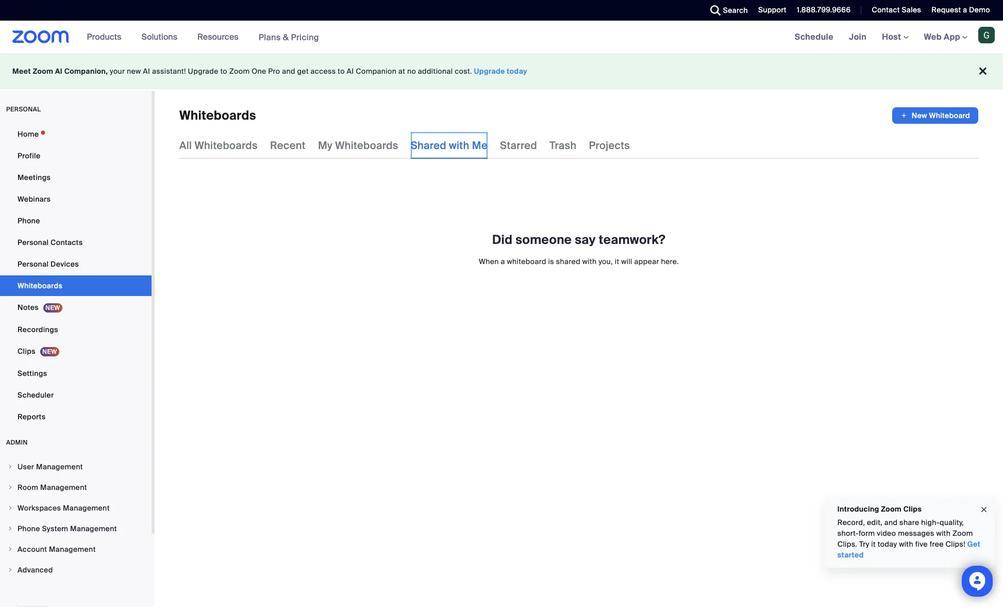 Task type: vqa. For each thing, say whether or not it's contained in the screenshot.
Get Training link
no



Task type: locate. For each thing, give the bounding box(es) containing it.
share
[[900, 518, 920, 527]]

request
[[932, 5, 962, 14]]

zoom inside record, edit, and share high-quality, short-form video messages with zoom clips. try it today with five free clips!
[[953, 529, 974, 538]]

0 horizontal spatial to
[[220, 67, 227, 76]]

get
[[968, 540, 981, 549]]

0 horizontal spatial clips
[[18, 347, 36, 356]]

products button
[[87, 21, 126, 54]]

additional
[[418, 67, 453, 76]]

1 to from the left
[[220, 67, 227, 76]]

1 vertical spatial it
[[872, 540, 876, 549]]

record, edit, and share high-quality, short-form video messages with zoom clips. try it today with five free clips!
[[838, 518, 974, 549]]

management inside menu item
[[63, 503, 110, 513]]

with
[[449, 139, 470, 152], [583, 257, 597, 266], [937, 529, 951, 538], [900, 540, 914, 549]]

right image for user
[[7, 464, 13, 470]]

5 right image from the top
[[7, 567, 13, 573]]

profile link
[[0, 145, 152, 166]]

system
[[42, 524, 68, 533]]

1 horizontal spatial today
[[878, 540, 898, 549]]

whiteboard
[[930, 111, 971, 120]]

0 horizontal spatial and
[[282, 67, 295, 76]]

0 horizontal spatial it
[[615, 257, 620, 266]]

account management
[[18, 545, 96, 554]]

right image inside phone system management menu item
[[7, 526, 13, 532]]

app
[[944, 31, 961, 42]]

0 vertical spatial phone
[[18, 216, 40, 225]]

schedule
[[795, 31, 834, 42]]

right image left user
[[7, 464, 13, 470]]

management down "room management" menu item
[[63, 503, 110, 513]]

0 vertical spatial personal
[[18, 238, 49, 247]]

phone down the 'webinars'
[[18, 216, 40, 225]]

personal for personal contacts
[[18, 238, 49, 247]]

and left get
[[282, 67, 295, 76]]

settings link
[[0, 363, 152, 384]]

my
[[318, 139, 333, 152]]

clips up settings
[[18, 347, 36, 356]]

personal devices link
[[0, 254, 152, 274]]

with left me at the top
[[449, 139, 470, 152]]

right image left account
[[7, 546, 13, 552]]

clips
[[18, 347, 36, 356], [904, 504, 923, 514]]

management down workspaces management menu item
[[70, 524, 117, 533]]

management up workspaces management
[[40, 483, 87, 492]]

1 vertical spatial and
[[885, 518, 898, 527]]

clips link
[[0, 341, 152, 362]]

advanced menu item
[[0, 560, 152, 580]]

will
[[622, 257, 633, 266]]

1 vertical spatial a
[[501, 257, 505, 266]]

join
[[850, 31, 867, 42]]

whiteboards right all
[[195, 139, 258, 152]]

admin menu menu
[[0, 457, 152, 581]]

shared
[[556, 257, 581, 266]]

plans & pricing
[[259, 32, 319, 43]]

edit,
[[868, 518, 883, 527]]

contacts
[[51, 238, 83, 247]]

1 vertical spatial today
[[878, 540, 898, 549]]

with down messages
[[900, 540, 914, 549]]

request a demo link
[[925, 0, 1004, 21], [932, 5, 991, 14]]

1 horizontal spatial clips
[[904, 504, 923, 514]]

solutions
[[142, 31, 177, 42]]

whiteboards down the personal devices
[[18, 281, 62, 290]]

trash
[[550, 139, 577, 152]]

2 phone from the top
[[18, 524, 40, 533]]

and inside 'meet zoom ai companion,' footer
[[282, 67, 295, 76]]

personal down personal contacts
[[18, 259, 49, 269]]

record,
[[838, 518, 866, 527]]

whiteboards up all whiteboards
[[180, 107, 256, 123]]

personal devices
[[18, 259, 79, 269]]

right image down right image
[[7, 526, 13, 532]]

cost.
[[455, 67, 472, 76]]

0 horizontal spatial upgrade
[[188, 67, 219, 76]]

it right the 'try'
[[872, 540, 876, 549]]

support link
[[751, 0, 790, 21], [759, 5, 787, 14]]

personal up the personal devices
[[18, 238, 49, 247]]

ai right new
[[143, 67, 150, 76]]

right image for phone
[[7, 526, 13, 532]]

it
[[615, 257, 620, 266], [872, 540, 876, 549]]

with inside tabs of all whiteboard page tab list
[[449, 139, 470, 152]]

whiteboards link
[[0, 275, 152, 296]]

right image
[[7, 464, 13, 470], [7, 484, 13, 491], [7, 526, 13, 532], [7, 546, 13, 552], [7, 567, 13, 573]]

all whiteboards
[[180, 139, 258, 152]]

a left demo
[[964, 5, 968, 14]]

clips up share
[[904, 504, 923, 514]]

phone inside "personal menu" menu
[[18, 216, 40, 225]]

management down phone system management menu item
[[49, 545, 96, 554]]

close image
[[981, 504, 989, 516]]

phone inside menu item
[[18, 524, 40, 533]]

product information navigation
[[79, 21, 327, 54]]

support
[[759, 5, 787, 14]]

1 horizontal spatial upgrade
[[474, 67, 505, 76]]

1 horizontal spatial to
[[338, 67, 345, 76]]

five
[[916, 540, 929, 549]]

phone system management menu item
[[0, 519, 152, 539]]

1 vertical spatial phone
[[18, 524, 40, 533]]

0 vertical spatial clips
[[18, 347, 36, 356]]

one
[[252, 67, 266, 76]]

right image inside user management menu item
[[7, 464, 13, 470]]

and up the video
[[885, 518, 898, 527]]

a for request
[[964, 5, 968, 14]]

today inside 'meet zoom ai companion,' footer
[[507, 67, 528, 76]]

personal contacts
[[18, 238, 83, 247]]

2 personal from the top
[[18, 259, 49, 269]]

phone system management
[[18, 524, 117, 533]]

request a demo
[[932, 5, 991, 14]]

management for user management
[[36, 462, 83, 471]]

zoom logo image
[[12, 30, 69, 43]]

1 personal from the top
[[18, 238, 49, 247]]

meet zoom ai companion, footer
[[0, 54, 1004, 89]]

right image left room
[[7, 484, 13, 491]]

0 horizontal spatial a
[[501, 257, 505, 266]]

you,
[[599, 257, 613, 266]]

companion,
[[64, 67, 108, 76]]

right image left advanced
[[7, 567, 13, 573]]

with left you,
[[583, 257, 597, 266]]

1 upgrade from the left
[[188, 67, 219, 76]]

1 vertical spatial personal
[[18, 259, 49, 269]]

right image inside advanced menu item
[[7, 567, 13, 573]]

right image inside account management menu item
[[7, 546, 13, 552]]

your
[[110, 67, 125, 76]]

phone up account
[[18, 524, 40, 533]]

schedule link
[[787, 21, 842, 54]]

0 vertical spatial and
[[282, 67, 295, 76]]

0 horizontal spatial today
[[507, 67, 528, 76]]

workspaces management menu item
[[0, 498, 152, 518]]

devices
[[51, 259, 79, 269]]

ai
[[55, 67, 62, 76], [143, 67, 150, 76], [347, 67, 354, 76]]

1 vertical spatial clips
[[904, 504, 923, 514]]

host
[[883, 31, 904, 42]]

someone
[[516, 232, 572, 248]]

1 horizontal spatial it
[[872, 540, 876, 549]]

home link
[[0, 124, 152, 144]]

it left the will
[[615, 257, 620, 266]]

upgrade right cost. on the top of the page
[[474, 67, 505, 76]]

a right "when" at top
[[501, 257, 505, 266]]

0 vertical spatial a
[[964, 5, 968, 14]]

clips!
[[946, 540, 966, 549]]

try
[[860, 540, 870, 549]]

0 vertical spatial today
[[507, 67, 528, 76]]

ai left companion,
[[55, 67, 62, 76]]

to right access
[[338, 67, 345, 76]]

phone for phone system management
[[18, 524, 40, 533]]

right image inside "room management" menu item
[[7, 484, 13, 491]]

3 right image from the top
[[7, 526, 13, 532]]

1 horizontal spatial ai
[[143, 67, 150, 76]]

notes link
[[0, 297, 152, 318]]

recent
[[270, 139, 306, 152]]

join link
[[842, 21, 875, 54]]

plans & pricing link
[[259, 32, 319, 43], [259, 32, 319, 43]]

webinars
[[18, 194, 51, 204]]

room management
[[18, 483, 87, 492]]

0 horizontal spatial ai
[[55, 67, 62, 76]]

plans
[[259, 32, 281, 43]]

2 to from the left
[[338, 67, 345, 76]]

to down the resources dropdown button
[[220, 67, 227, 76]]

1 right image from the top
[[7, 464, 13, 470]]

banner
[[0, 21, 1004, 54]]

2 right image from the top
[[7, 484, 13, 491]]

user management
[[18, 462, 83, 471]]

at
[[399, 67, 406, 76]]

zoom
[[33, 67, 53, 76], [229, 67, 250, 76], [882, 504, 902, 514], [953, 529, 974, 538]]

zoom up clips!
[[953, 529, 974, 538]]

1 horizontal spatial and
[[885, 518, 898, 527]]

high-
[[922, 518, 940, 527]]

4 right image from the top
[[7, 546, 13, 552]]

new
[[912, 111, 928, 120]]

web app button
[[925, 31, 968, 42]]

2 horizontal spatial ai
[[347, 67, 354, 76]]

ai left companion
[[347, 67, 354, 76]]

recordings
[[18, 325, 58, 334]]

management up room management
[[36, 462, 83, 471]]

with up free on the bottom right of page
[[937, 529, 951, 538]]

webinars link
[[0, 189, 152, 209]]

projects
[[589, 139, 630, 152]]

1 horizontal spatial a
[[964, 5, 968, 14]]

upgrade down product information navigation
[[188, 67, 219, 76]]

1 phone from the top
[[18, 216, 40, 225]]

home
[[18, 129, 39, 139]]



Task type: describe. For each thing, give the bounding box(es) containing it.
management for room management
[[40, 483, 87, 492]]

appear
[[635, 257, 660, 266]]

user
[[18, 462, 34, 471]]

today inside record, edit, and share high-quality, short-form video messages with zoom clips. try it today with five free clips!
[[878, 540, 898, 549]]

zoom up edit,
[[882, 504, 902, 514]]

access
[[311, 67, 336, 76]]

account
[[18, 545, 47, 554]]

quality,
[[940, 518, 965, 527]]

get started
[[838, 540, 981, 560]]

scheduler
[[18, 390, 54, 400]]

room
[[18, 483, 38, 492]]

web app
[[925, 31, 961, 42]]

meetings link
[[0, 167, 152, 188]]

no
[[407, 67, 416, 76]]

meet
[[12, 67, 31, 76]]

whiteboard
[[507, 257, 547, 266]]

demo
[[970, 5, 991, 14]]

2 ai from the left
[[143, 67, 150, 76]]

starred
[[500, 139, 538, 152]]

new
[[127, 67, 141, 76]]

search button
[[703, 0, 751, 21]]

meetings
[[18, 173, 51, 182]]

&
[[283, 32, 289, 43]]

new whiteboard button
[[893, 107, 979, 124]]

companion
[[356, 67, 397, 76]]

shared
[[411, 139, 447, 152]]

right image for account
[[7, 546, 13, 552]]

scheduler link
[[0, 385, 152, 405]]

room management menu item
[[0, 478, 152, 497]]

reports link
[[0, 406, 152, 427]]

3 ai from the left
[[347, 67, 354, 76]]

reports
[[18, 412, 46, 421]]

contact sales
[[872, 5, 922, 14]]

management for workspaces management
[[63, 503, 110, 513]]

pro
[[268, 67, 280, 76]]

advanced
[[18, 565, 53, 575]]

and inside record, edit, and share high-quality, short-form video messages with zoom clips. try it today with five free clips!
[[885, 518, 898, 527]]

0 vertical spatial it
[[615, 257, 620, 266]]

pricing
[[291, 32, 319, 43]]

whiteboards application
[[180, 107, 979, 124]]

whiteboards inside "personal menu" menu
[[18, 281, 62, 290]]

clips inside "personal menu" menu
[[18, 347, 36, 356]]

it inside record, edit, and share high-quality, short-form video messages with zoom clips. try it today with five free clips!
[[872, 540, 876, 549]]

search
[[724, 6, 748, 15]]

right image for room
[[7, 484, 13, 491]]

here.
[[662, 257, 679, 266]]

1 ai from the left
[[55, 67, 62, 76]]

me
[[472, 139, 488, 152]]

workspaces management
[[18, 503, 110, 513]]

when a whiteboard is shared with you, it will appear here.
[[479, 257, 679, 266]]

get started link
[[838, 540, 981, 560]]

web
[[925, 31, 942, 42]]

a for when
[[501, 257, 505, 266]]

sales
[[902, 5, 922, 14]]

2 upgrade from the left
[[474, 67, 505, 76]]

recordings link
[[0, 319, 152, 340]]

introducing zoom clips
[[838, 504, 923, 514]]

settings
[[18, 369, 47, 378]]

add image
[[901, 110, 908, 121]]

personal menu menu
[[0, 124, 152, 428]]

workspaces
[[18, 503, 61, 513]]

personal contacts link
[[0, 232, 152, 253]]

profile picture image
[[979, 27, 996, 43]]

meetings navigation
[[787, 21, 1004, 54]]

personal for personal devices
[[18, 259, 49, 269]]

did
[[493, 232, 513, 248]]

user management menu item
[[0, 457, 152, 477]]

get
[[297, 67, 309, 76]]

phone for phone
[[18, 216, 40, 225]]

meet zoom ai companion, your new ai assistant! upgrade to zoom one pro and get access to ai companion at no additional cost. upgrade today
[[12, 67, 528, 76]]

zoom left one
[[229, 67, 250, 76]]

products
[[87, 31, 121, 42]]

whiteboards inside application
[[180, 107, 256, 123]]

introducing
[[838, 504, 880, 514]]

short-
[[838, 529, 859, 538]]

resources button
[[198, 21, 243, 54]]

assistant!
[[152, 67, 186, 76]]

form
[[859, 529, 876, 538]]

personal
[[6, 105, 41, 113]]

clips.
[[838, 540, 858, 549]]

account management menu item
[[0, 540, 152, 559]]

solutions button
[[142, 21, 182, 54]]

upgrade today link
[[474, 67, 528, 76]]

messages
[[899, 529, 935, 538]]

management for account management
[[49, 545, 96, 554]]

banner containing products
[[0, 21, 1004, 54]]

1.888.799.9666
[[797, 5, 851, 14]]

right image
[[7, 505, 13, 511]]

admin
[[6, 438, 28, 447]]

contact
[[872, 5, 900, 14]]

host button
[[883, 31, 909, 42]]

is
[[549, 257, 554, 266]]

zoom right meet
[[33, 67, 53, 76]]

new whiteboard
[[912, 111, 971, 120]]

whiteboards right my
[[335, 139, 399, 152]]

all
[[180, 139, 192, 152]]

say
[[575, 232, 596, 248]]

resources
[[198, 31, 239, 42]]

when
[[479, 257, 499, 266]]

did someone say teamwork?
[[493, 232, 666, 248]]

tabs of all whiteboard page tab list
[[180, 132, 630, 159]]



